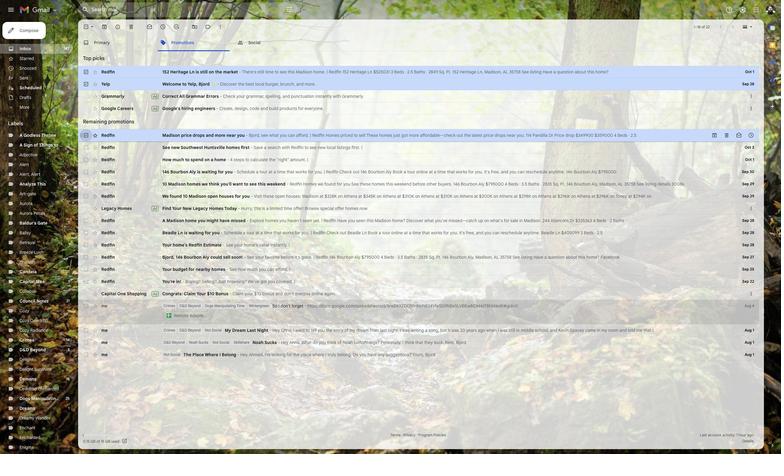 Task type: describe. For each thing, give the bounding box(es) containing it.
3 152 from the left
[[452, 69, 459, 75]]

aug for my dream last night - hey chris, i want to tell you the story of my dream from last night. i was writing a song, but it was 20 years ago when i was still in middle school, and kevin spacey came in my room and told me that i
[[745, 328, 752, 333]]

at left $298k
[[514, 194, 518, 199]]

0 vertical spatial check
[[223, 94, 235, 99]]

1 vertical spatial aly,
[[468, 255, 474, 260]]

1 vertical spatial about
[[566, 255, 577, 260]]

1 drops from the left
[[193, 133, 205, 138]]

2 horizontal spatial bjord
[[456, 340, 466, 346]]

capital for capital one shopping
[[101, 291, 116, 297]]

to left yelp,
[[182, 81, 187, 87]]

ballsy link
[[20, 230, 31, 236]]

welcome to yelp, bjord
[[162, 81, 211, 87]]

main content containing top picks
[[78, 20, 764, 450]]

there's
[[242, 69, 256, 75]]

enchant
[[20, 426, 35, 431]]

sep 22
[[742, 279, 754, 284]]

22 inside promotions 'tab panel'
[[750, 279, 754, 284]]

0 vertical spatial $795000
[[598, 169, 617, 175]]

row containing legacy homes
[[78, 203, 759, 215]]

row containing grammarly
[[78, 90, 759, 103]]

0 vertical spatial home?
[[596, 69, 609, 75]]

| right first.
[[361, 145, 363, 150]]

truly
[[328, 352, 336, 358]]

your up design,
[[236, 94, 245, 99]]

amount.
[[290, 157, 306, 163]]

13 row from the top
[[78, 227, 759, 239]]

1 vertical spatial sell
[[223, 255, 230, 260]]

on right the $328k
[[338, 194, 343, 199]]

enchant link
[[20, 426, 35, 431]]

your down we've
[[245, 291, 253, 297]]

sign
[[23, 142, 33, 148]]

1 horizontal spatial found
[[324, 182, 336, 187]]

at up other on the right top
[[429, 169, 433, 175]]

- left visit
[[251, 194, 253, 199]]

0 horizontal spatial al
[[494, 255, 499, 260]]

1 heritage from the left
[[170, 69, 188, 75]]

0 vertical spatial anytime.
[[548, 169, 565, 175]]

2 price from the left
[[484, 133, 493, 138]]

0 horizontal spatial 3.5
[[397, 255, 403, 260]]

it's
[[295, 255, 300, 260]]

the left latest
[[464, 133, 471, 138]]

enchanted link
[[20, 435, 40, 441]]

a inside promotions 'tab panel'
[[162, 218, 165, 224]]

1 vertical spatial book
[[368, 230, 378, 236]]

0 vertical spatial 2835
[[543, 182, 552, 187]]

snooze image
[[160, 24, 166, 30]]

picks
[[93, 56, 105, 62]]

add to tasks image
[[173, 24, 179, 30]]

remote adepter aa creation
[[174, 313, 229, 319]]

1 horizontal spatial sell
[[359, 133, 365, 138]]

7 athens from the left
[[577, 194, 590, 199]]

0 vertical spatial 22
[[706, 25, 710, 29]]

demons
[[20, 377, 36, 382]]

1 horizontal spatial book
[[393, 169, 403, 175]]

inbox link
[[20, 46, 31, 52]]

pandilla
[[533, 133, 548, 138]]

2 open from the left
[[275, 194, 285, 199]]

1 was from the left
[[402, 328, 410, 334]]

2
[[610, 218, 612, 224]]

the left story
[[326, 328, 332, 334]]

0 vertical spatial 35758
[[509, 69, 521, 75]]

25 inside the labels navigation
[[66, 397, 70, 401]]

3 heritage from the left
[[460, 69, 476, 75]]

1 seen from the left
[[303, 218, 312, 224]]

on right $298k
[[532, 194, 537, 199]]

row containing google careers
[[78, 103, 759, 115]]

delight sunshine
[[20, 367, 52, 373]]

0 vertical spatial don't
[[284, 291, 294, 297]]

✨ image
[[211, 82, 216, 87]]

used
[[111, 440, 119, 444]]

petals
[[34, 211, 45, 216]]

at down explore
[[256, 230, 259, 236]]

story
[[333, 328, 343, 334]]

sep for bjord, 146 bourbon aly could sell soon! - see your favorite before it's gone. | redfin 146 bourbon aly $795000 4 beds · 3.5 baths · 2835 sq. ft. 146 bourbon aly, madison, al 35758 see listing have a question about this home? facebook
[[742, 255, 749, 260]]

offer
[[335, 206, 344, 211]]

21 for candela
[[66, 270, 70, 274]]

labels heading
[[8, 121, 65, 127]]

is left the limited
[[262, 206, 265, 211]]

1 vertical spatial alert
[[31, 172, 40, 177]]

madison up we
[[168, 182, 186, 187]]

at up abercorn
[[553, 194, 557, 199]]

tab list containing primary
[[78, 34, 764, 51]]

madison up - discover the best local burger, brunch, and more. ͏ ͏ ͏ ͏ ͏ ͏ ͏ ͏ ͏ ͏ ͏ ͏ ͏ ͏ ͏ ͏ ͏ ͏ ͏ ͏ ͏ ͏ ͏ ͏ ͏ ͏ ͏ ͏ ͏ ͏ ͏ ͏ ͏ ͏ ͏ ͏ ͏ ͏ ͏ ͏ ͏ ͏ ͏ ͏ ͏ ͏ ͏ ͏ ͏ ͏ ͏ ͏ ͏ ͏ ͏ ͏ ͏ ͏ ͏ ͏ ͏ ͏ ͏ ͏ ͏ ͏ ͏ ͏ ͏ ͏ ͏ ͏ ͏ ͏
[[296, 69, 312, 75]]

kevin
[[558, 328, 569, 334]]

- right first
[[251, 145, 253, 150]]

aurora petals
[[20, 211, 45, 216]]

d&d beyond up adepter
[[180, 304, 201, 308]]

2 152 from the left
[[342, 69, 349, 75]]

tour down calculate
[[260, 169, 267, 175]]

first.
[[352, 145, 360, 150]]

a for a sign of things to come
[[20, 142, 23, 148]]

3 was from the left
[[500, 328, 508, 334]]

25 inside promotions 'tab panel'
[[750, 267, 754, 272]]

night
[[257, 328, 268, 334]]

1 vertical spatial dewdrop
[[20, 387, 37, 392]]

all
[[179, 94, 185, 99]]

0 horizontal spatial alert
[[20, 162, 29, 168]]

0 horizontal spatial want
[[233, 182, 243, 187]]

2 vertical spatial madison,
[[475, 255, 493, 260]]

collapse
[[20, 289, 36, 294]]

missed—catch
[[449, 218, 477, 224]]

0 horizontal spatial $795000
[[362, 255, 380, 260]]

1 more from the left
[[215, 133, 225, 138]]

4 athens from the left
[[459, 194, 473, 199]]

aurora for aurora link
[[20, 201, 32, 207]]

1 vertical spatial home?
[[392, 218, 405, 224]]

me for noah sucks - hey anna, what do you think of noah lottofthings? personally, i think that they suck. best, bjord
[[101, 340, 108, 346]]

on right $300k
[[493, 194, 498, 199]]

6 row from the top
[[78, 142, 759, 154]]

analyze this link
[[20, 182, 46, 187]]

can up $298k
[[518, 169, 525, 175]]

2 horizontal spatial al
[[618, 182, 623, 187]]

0 horizontal spatial free,
[[466, 230, 475, 236]]

privacy
[[403, 433, 416, 438]]

0 vertical spatial hey
[[273, 328, 280, 334]]

the left market
[[215, 69, 222, 75]]

at up $335363
[[591, 194, 595, 199]]

0 horizontal spatial out
[[340, 230, 346, 236]]

in right came
[[597, 328, 600, 334]]

- right 'night'
[[269, 328, 271, 334]]

drop
[[565, 133, 575, 138]]

0 horizontal spatial 10
[[162, 182, 167, 187]]

tour up the 10 madison homes we think you'll want to see this weekend - redfin homes we found for you see these homes this weekend before other buyers. 146 bourbon aly $795000 4 beds · 3.5 baths · 2835 sq. ft. 146 bourbon aly, madison, al 35758 see listing details 30086
[[407, 169, 415, 175]]

on right the up
[[484, 218, 489, 224]]

gmail image
[[20, 4, 53, 16]]

1 $310k from the left
[[402, 194, 414, 199]]

delete image
[[128, 24, 134, 30]]

0 vertical spatial listing
[[530, 69, 542, 75]]

244
[[543, 218, 550, 224]]

to right priced on the left
[[354, 133, 358, 138]]

0 horizontal spatial bjord,
[[162, 255, 175, 260]]

overpay
[[295, 291, 310, 297]]

ln up yelp,
[[189, 69, 195, 75]]

come
[[59, 142, 71, 148]]

i right where
[[219, 352, 221, 358]]

at down the a madison home you might have missed - explore homes you haven't seen yet. | redfin have you seen this madison home? discover what you've missed—catch up on what's for sale in madison. 244 abercorn dr $335363 4 beds · 2 baths ·
[[404, 230, 408, 236]]

can down what's
[[493, 230, 500, 236]]

1 28 from the top
[[750, 82, 754, 86]]

at up the a madison home you might have missed - explore homes you haven't seen yet. | redfin have you seen this madison home? discover what you've missed—catch up on what's for sale in madison. 244 abercorn dr $335363 4 beds · 2 baths ·
[[397, 194, 401, 199]]

yours,
[[412, 352, 424, 358]]

0 vertical spatial waiting
[[202, 169, 217, 175]]

cozy radiance
[[20, 328, 48, 334]]

i right personally,
[[403, 340, 404, 346]]

1 beadle from the left
[[162, 230, 177, 236]]

special
[[320, 206, 334, 211]]

0 horizontal spatial ft.
[[436, 255, 441, 260]]

22 row from the top
[[78, 349, 759, 361]]

school,
[[535, 328, 549, 334]]

oct for 4 steps to calculate the "right" amount. | ͏ ͏ ͏ ͏ ͏ ͏ ͏ ͏ ͏ ͏ ͏ ͏ ͏ ͏ ͏ ͏ ͏ ͏ ͏ ͏ ͏ ͏ ͏ ͏ ͏ ͏ ͏ ͏ ͏ ͏ ͏ ͏ ͏ ͏ ͏ ͏ ͏ ͏ ͏ ͏ ͏ ͏ ͏ ͏ ͏ ͏ ͏ ͏ ͏ ͏ ͏ ͏ ͏ ͏ ͏ ͏ ͏ ͏ ͏ ͏ ͏ ͏ ͏ ͏ ͏ ͏ ͏ ͏ ͏ ͏ ͏ ͏ ͏ ͏
[[745, 157, 752, 162]]

1 vertical spatial ft.
[[560, 182, 565, 187]]

on up $335363
[[571, 194, 576, 199]]

30086
[[672, 182, 684, 187]]

1 vertical spatial question
[[548, 255, 565, 260]]

your up soon!
[[234, 243, 243, 248]]

dogs inside cell
[[205, 304, 213, 308]]

time up the your home's redfin estimate - see your home's value instantly. | ͏ ͏ ͏ ͏ ͏ ͏ ͏ ͏ ͏ ͏ ͏ ͏ ͏ ͏ ͏ ͏ ͏ ͏ ͏ ͏ ͏ ͏ ͏ ͏ ͏ ͏ ͏ ͏ ͏ ͏ ͏ ͏ ͏ ͏ ͏ ͏ ͏ ͏ ͏ ͏ ͏ ͏ ͏ ͏ ͏ ͏ ͏ ͏ ͏ ͏ ͏ ͏ ͏ ͏ ͏ ͏ ͏ ͏ ͏ ͏ ͏ ͏ ͏ ͏ ͏ ͏ ͏ ͏ ͏ ͏ ͏ ͏ ͏ ͏ ͏ ͏ ͏ ͏ ͏ ͏ ͏
[[264, 230, 272, 236]]

1 vertical spatial online
[[391, 230, 403, 236]]

1 horizontal spatial before
[[413, 182, 425, 187]]

2 vertical spatial listing
[[521, 255, 533, 260]]

1 vertical spatial what
[[424, 218, 434, 224]]

dreamy
[[20, 416, 34, 421]]

i right night.
[[400, 328, 401, 334]]

facebook
[[601, 255, 620, 260]]

legacy homes
[[101, 206, 132, 211]]

crimes for so i don't forget - https://docs.google.com/spreadsheets/d/1ywekxzdo5fhncn834vfesg9nee5lvbew8idkk6it8hm/edit#gid=0
[[164, 304, 175, 308]]

social inside tab
[[248, 40, 261, 45]]

on up missed—catch
[[454, 194, 459, 199]]

1 legacy from the left
[[101, 206, 116, 211]]

affordable—check
[[420, 133, 456, 138]]

1 horizontal spatial check
[[326, 230, 339, 236]]

- right the ✨ icon
[[217, 81, 219, 87]]

madison up beadle ln is waiting for you - schedule a tour at a time that works for you. | redfin check out beadle ln book a tour online at a time that works for you. it's free, and you can reschedule anytime. beadle ln $405099 3 beds · 2.5
[[375, 218, 391, 224]]

1 athens from the left
[[344, 194, 357, 199]]

0 horizontal spatial online
[[312, 291, 323, 297]]

art-gate link
[[20, 191, 36, 197]]

3 beadle from the left
[[541, 230, 554, 236]]

at down other on the right top
[[436, 194, 440, 199]]

0 horizontal spatial have
[[220, 218, 230, 224]]

1 vertical spatial found
[[170, 194, 182, 199]]

is down new
[[184, 230, 187, 236]]

0 horizontal spatial discover
[[220, 81, 237, 87]]

me for my dream last night - hey chris, i want to tell you the story of my dream from last night. i was writing a song, but it was 20 years ago when i was still in middle school, and kevin spacey came in my room and told me that i
[[101, 328, 108, 334]]

4 inside the labels navigation
[[67, 133, 70, 138]]

today
[[224, 206, 237, 211]]

hiring
[[181, 106, 194, 111]]

of for a sign of things to come
[[34, 142, 38, 148]]

cozy for cozy dewdrop
[[20, 318, 29, 324]]

1 horizontal spatial 2.5
[[597, 230, 603, 236]]

| up covered.
[[289, 267, 290, 272]]

footer inside main content
[[78, 433, 759, 445]]

at left $300k
[[474, 194, 478, 199]]

2 $296k from the left
[[596, 194, 609, 199]]

best,
[[445, 340, 455, 346]]

2 vertical spatial have
[[534, 255, 543, 260]]

row containing capital one shopping
[[78, 288, 759, 300]]

notes
[[36, 299, 49, 304]]

homes left first
[[226, 145, 240, 150]]

how much to spend on a home - 4 steps to calculate the "right" amount. | ͏ ͏ ͏ ͏ ͏ ͏ ͏ ͏ ͏ ͏ ͏ ͏ ͏ ͏ ͏ ͏ ͏ ͏ ͏ ͏ ͏ ͏ ͏ ͏ ͏ ͏ ͏ ͏ ͏ ͏ ͏ ͏ ͏ ͏ ͏ ͏ ͏ ͏ ͏ ͏ ͏ ͏ ͏ ͏ ͏ ͏ ͏ ͏ ͏ ͏ ͏ ͏ ͏ ͏ ͏ ͏ ͏ ͏ ͏ ͏ ͏ ͏ ͏ ͏ ͏ ͏ ͏ ͏ ͏ ͏ ͏ ͏ ͏ ͏
[[162, 157, 389, 163]]

1 vertical spatial 35758
[[624, 182, 636, 187]]

5 athens from the left
[[499, 194, 513, 199]]

inbox
[[20, 46, 31, 52]]

in right sale
[[519, 218, 523, 224]]

more image
[[217, 24, 223, 30]]

you. down missed—catch
[[450, 230, 458, 236]]

1 vertical spatial home
[[185, 218, 197, 224]]

dream
[[356, 328, 369, 334]]

14
[[66, 338, 70, 343]]

$298k
[[519, 194, 531, 199]]

1 vertical spatial $795000
[[486, 182, 504, 187]]

to left tell
[[306, 328, 310, 334]]

social tab
[[233, 34, 309, 51]]

| right home.
[[327, 69, 328, 75]]

breeze lush
[[20, 250, 43, 255]]

1 horizontal spatial reschedule
[[526, 169, 547, 175]]

- left explore
[[247, 218, 249, 224]]

i left truly
[[325, 352, 326, 358]]

details
[[658, 182, 670, 187]]

2 heritage from the left
[[350, 69, 366, 75]]

aug 4
[[745, 304, 754, 308]]

1 vertical spatial got
[[260, 279, 267, 285]]

1 vertical spatial enchanted
[[20, 435, 40, 441]]

homes left now
[[345, 206, 358, 211]]

you'll
[[221, 182, 232, 187]]

move to image
[[192, 24, 198, 30]]

at right toney
[[628, 194, 632, 199]]

madison up browse
[[302, 194, 319, 199]]

2 vertical spatial hey
[[240, 352, 248, 358]]

- right belong
[[237, 352, 239, 358]]

delight for delight link
[[20, 357, 33, 363]]

instantly
[[315, 94, 332, 99]]

beyond up noah sucks
[[188, 328, 201, 333]]

2 near from the left
[[507, 133, 516, 138]]

2 drops from the left
[[495, 133, 506, 138]]

homes down could
[[211, 267, 225, 272]]

15 row from the top
[[78, 251, 759, 264]]

madison.
[[524, 218, 541, 224]]

ln left $525031
[[368, 69, 372, 75]]

cozy link
[[20, 308, 29, 314]]

0 horizontal spatial before
[[281, 255, 294, 260]]

0 vertical spatial free,
[[491, 169, 500, 175]]

- left steps
[[227, 157, 229, 163]]

$359000
[[595, 133, 613, 138]]

0 horizontal spatial sq.
[[429, 255, 435, 260]]

1 vertical spatial don't
[[281, 304, 291, 309]]

you. down see new southwest huntsville homes first - save a search with redfin to see new local listings first. | ͏ ͏ ͏ ͏ ͏ ͏ ͏ ͏ ͏ ͏ ͏ ͏ ͏ ͏ ͏ ͏ ͏ ͏ ͏ ͏ ͏ ͏ ͏ ͏ ͏ ͏ ͏ ͏ ͏ ͏ ͏ ͏ ͏ ͏ ͏ ͏ ͏ ͏ ͏ ͏ ͏ ͏ ͏ ͏ ͏ ͏ ͏ ͏ ͏ ͏ ͏ ͏ ͏ ͏ ͏ ͏ ͏ ͏ ͏ ͏ ͏ ͏ ͏ ͏ ͏ ͏ ͏ ͏ ͏ ͏
[[315, 169, 323, 175]]

sep 27
[[742, 255, 754, 260]]

18 inside main content
[[697, 25, 701, 29]]

- right bonus
[[229, 291, 231, 297]]

aurora link
[[20, 201, 32, 207]]

0 vertical spatial 2.5
[[407, 69, 413, 75]]

breeze lush link
[[20, 250, 43, 255]]

8 row from the top
[[78, 166, 759, 178]]

cell for online
[[732, 291, 748, 297]]

on right spend
[[205, 157, 210, 163]]

last inside last account activity: 1 hour ago details
[[700, 433, 707, 438]]

cozy dewdrop link
[[20, 318, 48, 324]]

you. up $300k
[[475, 169, 483, 175]]

visit
[[254, 194, 262, 199]]

aurora for aurora petals
[[20, 211, 32, 216]]

in!
[[176, 279, 181, 285]]

sep for your budget for nearby homes - see how much you can afford. | ͏ ͏ ͏ ͏ ͏ ͏ ͏ ͏ ͏ ͏ ͏ ͏ ͏ ͏ ͏ ͏ ͏ ͏ ͏ ͏ ͏ ͏ ͏ ͏ ͏ ͏ ͏ ͏ ͏ ͏ ͏ ͏ ͏ ͏ ͏ ͏ ͏ ͏ ͏ ͏ ͏ ͏ ͏ ͏ ͏ ͏ ͏ ͏ ͏ ͏ ͏ ͏ ͏ ͏ ͏ ͏ ͏ ͏ ͏ ͏ ͏ ͏ ͏ ͏ ͏ ͏ ͏ ͏ ͏ ͏ ͏ ͏ ͏ ͏ ͏ ͏ ͏ ͏ ͏ ͏ ͏ ͏ ͏ ͏ ͏
[[742, 267, 749, 272]]

0 vertical spatial bjord
[[199, 81, 210, 87]]

the left "right"
[[269, 157, 275, 163]]

1 vertical spatial have
[[337, 218, 347, 224]]

madison down find
[[166, 218, 184, 224]]

my dream last night - hey chris, i want to tell you the story of my dream from last night. i was writing a song, but it was 20 years ago when i was still in middle school, and kevin spacey came in my room and told me that i
[[225, 328, 654, 334]]

1 horizontal spatial think
[[327, 340, 336, 346]]

sep 29 for on
[[742, 194, 754, 199]]

0 vertical spatial enchanted
[[38, 387, 59, 392]]

collapse link
[[20, 289, 36, 294]]

sep for 146 bourbon aly is waiting for you - schedule a tour at a time that works for you. | redfin check out 146 bourbon aly book a tour online at a time that works for you. it's free, and you can reschedule anytime. 146 bourbon aly $795000
[[742, 170, 749, 174]]

not for my dream last night - hey chris, i want to tell you the story of my dream from last night. i was writing a song, but it was 20 years ago when i was still in middle school, and kevin spacey came in my room and told me that i
[[205, 328, 211, 333]]

Search mail text field
[[92, 7, 269, 13]]

primary tab
[[78, 34, 155, 51]]

1 horizontal spatial still
[[257, 69, 264, 75]]

2 athens from the left
[[383, 194, 396, 199]]

remaining promotions
[[83, 119, 134, 125]]

more button
[[0, 103, 73, 112]]

0 vertical spatial schedule
[[237, 169, 255, 175]]

a madison home you might have missed - explore homes you haven't seen yet. | redfin have you seen this madison home? discover what you've missed—catch up on what's for sale in madison. 244 abercorn dr $335363 4 beds · 2 baths ·
[[162, 218, 626, 224]]

you've
[[435, 218, 448, 224]]

google
[[101, 106, 116, 111]]

beyond up the
[[172, 341, 185, 345]]

tour down the a madison home you might have missed - explore homes you haven't seen yet. | redfin have you seen this madison home? discover what you've missed—catch up on what's for sale in madison. 244 abercorn dr $335363 4 beds · 2 baths ·
[[382, 230, 390, 236]]

not for noah sucks - hey anna, what do you think of noah lottofthings? personally, i think that they suck. best, bjord
[[213, 341, 219, 345]]

0 horizontal spatial much
[[173, 157, 184, 163]]

sep for we found 10 madison open houses for you - visit these open houses: madison at $328k on athens at $345k on athens at $310k on athens at $310k on athens at $300k on athens at $298k on athens at $296k on athens at $296k on toney at $294k on
[[742, 194, 749, 199]]

we found 10 madison open houses for you - visit these open houses: madison at $328k on athens at $345k on athens at $310k on athens at $310k on athens at $300k on athens at $298k on athens at $296k on athens at $296k on toney at $294k on
[[162, 194, 652, 199]]

2 horizontal spatial sq.
[[553, 182, 559, 187]]

manipulating inside promotions 'tab panel'
[[214, 304, 236, 308]]

d&d beyond link
[[20, 348, 46, 353]]

council notes
[[20, 299, 49, 304]]

0 vertical spatial about
[[575, 69, 586, 75]]

1 horizontal spatial much
[[247, 267, 258, 272]]

social down my
[[219, 341, 229, 345]]

1 horizontal spatial 3.5
[[521, 182, 527, 187]]

a godless throne link
[[20, 133, 56, 138]]

madison up new
[[189, 194, 206, 199]]

belong.
[[337, 352, 352, 358]]

- up first
[[246, 133, 248, 138]]

- up estimate
[[221, 230, 223, 236]]

mark as read image
[[146, 24, 153, 30]]

wander
[[35, 416, 50, 421]]

0 vertical spatial question
[[557, 69, 574, 75]]

21 for council notes
[[66, 299, 70, 304]]

1 horizontal spatial with
[[333, 94, 341, 99]]

- down steps
[[234, 169, 236, 175]]

when
[[486, 328, 497, 334]]

0 vertical spatial have
[[543, 69, 552, 75]]

tour down explore
[[246, 230, 254, 236]]

1 new from the left
[[171, 145, 180, 150]]

1 vertical spatial local
[[327, 145, 336, 150]]

2 oct 1 from the top
[[745, 157, 754, 162]]

advanced search options image
[[283, 3, 295, 16]]

spacey
[[570, 328, 584, 334]]

1 we from the left
[[202, 182, 208, 187]]

1 horizontal spatial out
[[353, 169, 359, 175]]

design,
[[235, 106, 249, 111]]

aug for not social the place where i belong - hey ahmed, i'm looking for the place where i truly belong. do you have any suggestions? yours, bjord
[[745, 353, 752, 357]]

ago inside promotions 'tab panel'
[[478, 328, 485, 334]]

remote
[[174, 313, 189, 319]]

ahmed,
[[249, 352, 264, 358]]

19 row from the top
[[78, 300, 759, 325]]

nearby
[[196, 267, 210, 272]]

- up houses:
[[287, 182, 289, 187]]

i right when
[[498, 328, 499, 334]]

cozy for cozy radiance
[[20, 328, 29, 334]]

capital idea
[[20, 279, 45, 285]]

noah sucks - hey anna, what do you think of noah lottofthings? personally, i think that they suck. best, bjord
[[253, 340, 466, 346]]

2 grammarly from the left
[[342, 94, 363, 99]]

came
[[585, 328, 596, 334]]

0 horizontal spatial still
[[200, 69, 208, 75]]

1 vertical spatial these
[[263, 194, 274, 199]]

2 vertical spatial 35758
[[500, 255, 512, 260]]

social left my
[[212, 328, 222, 333]]

28 for see your home's value instantly. | ͏ ͏ ͏ ͏ ͏ ͏ ͏ ͏ ͏ ͏ ͏ ͏ ͏ ͏ ͏ ͏ ͏ ͏ ͏ ͏ ͏ ͏ ͏ ͏ ͏ ͏ ͏ ͏ ͏ ͏ ͏ ͏ ͏ ͏ ͏ ͏ ͏ ͏ ͏ ͏ ͏ ͏ ͏ ͏ ͏ ͏ ͏ ͏ ͏ ͏ ͏ ͏ ͏ ͏ ͏ ͏ ͏ ͏ ͏ ͏ ͏ ͏ ͏ ͏ ͏ ͏ ͏ ͏ ͏ ͏ ͏ ͏ ͏ ͏ ͏ ͏ ͏ ͏ ͏ ͏ ͏
[[750, 243, 754, 247]]

candela link
[[20, 269, 37, 275]]

dreams
[[20, 406, 35, 412]]

cell containing so i don't forget
[[162, 303, 729, 322]]

1 horizontal spatial these
[[360, 182, 371, 187]]

2 claim from the left
[[233, 291, 243, 297]]

1 sep 28 from the top
[[742, 82, 754, 86]]

1 vertical spatial 10
[[183, 194, 188, 199]]

you. left the 114
[[517, 133, 525, 138]]

1 18 of 22
[[694, 25, 710, 29]]

time up burger, at the left of the page
[[265, 69, 274, 75]]

gone.
[[301, 255, 312, 260]]

on right $345k
[[377, 194, 382, 199]]

1 weekend from the left
[[267, 182, 286, 187]]



Task type: locate. For each thing, give the bounding box(es) containing it.
2 horizontal spatial think
[[405, 340, 414, 346]]

29 for 30086
[[750, 182, 754, 186]]

was right when
[[500, 328, 508, 334]]

2 29 from the top
[[750, 194, 754, 199]]

3 cozy from the top
[[20, 328, 29, 334]]

drops
[[193, 133, 205, 138], [495, 133, 506, 138]]

1 cozy from the top
[[20, 308, 29, 314]]

dogs
[[205, 304, 213, 308], [20, 396, 30, 402]]

time down "right"
[[277, 169, 285, 175]]

dogs manipulating time down dewdrop enchanted link
[[20, 396, 70, 402]]

2 beadle from the left
[[347, 230, 361, 236]]

want up anna,
[[295, 328, 305, 334]]

congrats: claim your $10 bonus - claim your $10 bonus and don't overpay online again.
[[162, 291, 336, 297]]

2 more from the left
[[409, 133, 419, 138]]

1 vertical spatial waiting
[[189, 230, 204, 236]]

- up looking
[[278, 340, 280, 346]]

i right told
[[652, 328, 654, 334]]

cell for grammarly
[[732, 93, 748, 99]]

6 athens from the left
[[538, 194, 552, 199]]

compose
[[20, 28, 39, 33]]

of for 0.15 gb of 15 gb used
[[97, 440, 100, 444]]

2 home's from the left
[[244, 243, 258, 248]]

i inside cell
[[278, 304, 280, 309]]

1 claim from the left
[[184, 291, 196, 297]]

not social left my
[[205, 328, 222, 333]]

1 horizontal spatial drops
[[495, 133, 506, 138]]

betrayal link
[[20, 240, 35, 246]]

a sign of things to come link
[[20, 142, 71, 148]]

home.
[[313, 69, 325, 75]]

the left best
[[238, 81, 244, 87]]

oct 1
[[745, 70, 754, 74], [745, 157, 754, 162]]

madison
[[296, 69, 312, 75], [162, 133, 180, 138], [168, 182, 186, 187], [189, 194, 206, 199], [302, 194, 319, 199], [166, 218, 184, 224], [375, 218, 391, 224]]

alert up alert,
[[20, 162, 29, 168]]

support image
[[726, 6, 733, 13]]

crimes for my dream last night - hey chris, i want to tell you the story of my dream from last night. i was writing a song, but it was 20 years ago when i was still in middle school, and kevin spacey came in my room and told me that i
[[164, 328, 175, 333]]

0 vertical spatial aurora
[[20, 201, 32, 207]]

toolbar
[[709, 132, 757, 139]]

found
[[324, 182, 336, 187], [170, 194, 182, 199]]

1 $10 from the left
[[207, 291, 214, 297]]

2 horizontal spatial online
[[416, 169, 428, 175]]

aug 1 for noah sucks - hey anna, what do you think of noah lottofthings? personally, i think that they suck. best, bjord
[[745, 341, 754, 345]]

price right latest
[[484, 133, 493, 138]]

15
[[101, 440, 104, 444]]

bonus
[[262, 291, 274, 297]]

dogs manipulating time inside row
[[205, 304, 245, 308]]

0 horizontal spatial gb
[[91, 440, 96, 444]]

discover
[[220, 81, 237, 87], [406, 218, 423, 224]]

analyze
[[20, 182, 36, 187]]

1 vertical spatial not
[[213, 341, 219, 345]]

found right we
[[170, 194, 182, 199]]

2 seen from the left
[[356, 218, 365, 224]]

2 gb from the left
[[105, 440, 110, 444]]

terms link
[[390, 433, 401, 438]]

4 28 from the top
[[750, 243, 754, 247]]

value
[[259, 243, 269, 248]]

products
[[280, 106, 297, 111]]

how
[[162, 157, 171, 163]]

0 horizontal spatial 25
[[66, 397, 70, 401]]

7 row from the top
[[78, 154, 759, 166]]

ln down abercorn
[[556, 230, 560, 236]]

sep for a madison home you might have missed - explore homes you haven't seen yet. | redfin have you seen this madison home? discover what you've missed—catch up on what's for sale in madison. 244 abercorn dr $335363 4 beds · 2 baths ·
[[742, 218, 749, 223]]

1 vertical spatial want
[[295, 328, 305, 334]]

| up the $328k
[[324, 169, 325, 175]]

1 horizontal spatial got
[[401, 133, 408, 138]]

1 row from the top
[[78, 66, 759, 78]]

room
[[608, 328, 618, 334]]

$294k
[[633, 194, 646, 199]]

on right $294k
[[647, 194, 652, 199]]

1 21 from the top
[[66, 270, 70, 274]]

cozy for the cozy link
[[20, 308, 29, 314]]

we
[[202, 182, 208, 187], [318, 182, 323, 187]]

bjord, up budget on the bottom left of the page
[[162, 255, 175, 260]]

shopping
[[127, 291, 147, 297]]

google careers
[[101, 106, 134, 111]]

2 vertical spatial bjord
[[425, 352, 435, 358]]

toggle split pane mode image
[[742, 24, 748, 30]]

not social for noah sucks - hey anna, what do you think of noah lottofthings? personally, i think that they suck. best, bjord
[[213, 341, 229, 345]]

2 vertical spatial al
[[494, 255, 499, 260]]

is up yelp,
[[196, 69, 199, 75]]

starred
[[20, 56, 34, 61]]

None checkbox
[[83, 24, 89, 30], [83, 145, 89, 151], [83, 181, 89, 187], [83, 193, 89, 200], [83, 218, 89, 224], [83, 242, 89, 248], [83, 254, 89, 261], [83, 303, 89, 309], [83, 328, 89, 334], [83, 340, 89, 346], [83, 24, 89, 30], [83, 145, 89, 151], [83, 181, 89, 187], [83, 193, 89, 200], [83, 218, 89, 224], [83, 242, 89, 248], [83, 254, 89, 261], [83, 303, 89, 309], [83, 328, 89, 334], [83, 340, 89, 346]]

aurora down art-gate link
[[20, 201, 32, 207]]

terms · privacy · program policies
[[390, 433, 446, 438]]

sep for 10 madison homes we think you'll want to see this weekend - redfin homes we found for you see these homes this weekend before other buyers. 146 bourbon aly $795000 4 beds · 3.5 baths · 2835 sq. ft. 146 bourbon aly, madison, al 35758 see listing details 30086
[[742, 182, 749, 186]]

1 horizontal spatial capital
[[101, 291, 116, 297]]

|
[[327, 69, 328, 75], [310, 133, 311, 138], [361, 145, 363, 150], [307, 157, 308, 163], [324, 169, 325, 175], [321, 218, 323, 224], [311, 230, 312, 236], [289, 243, 290, 248], [313, 255, 315, 260], [289, 267, 290, 272], [294, 279, 295, 285]]

0 horizontal spatial $10
[[207, 291, 214, 297]]

1 $296k from the left
[[558, 194, 570, 199]]

social inside not social the place where i belong - hey ahmed, i'm looking for the place where i truly belong. do you have any suggestions? yours, bjord
[[170, 353, 180, 357]]

0 vertical spatial sell
[[359, 133, 365, 138]]

it
[[448, 328, 450, 334]]

dr for pandilla
[[549, 133, 553, 138]]

question
[[557, 69, 574, 75], [548, 255, 565, 260]]

hey left ahmed,
[[240, 352, 248, 358]]

35758
[[509, 69, 521, 75], [624, 182, 636, 187], [500, 255, 512, 260]]

follow link to manage storage image
[[122, 439, 128, 445]]

a for a godless throne
[[20, 133, 23, 138]]

offer!
[[293, 206, 304, 211]]

don't
[[284, 291, 294, 297], [281, 304, 291, 309]]

noah for noah sucks
[[189, 341, 198, 345]]

haven't
[[287, 218, 302, 224]]

time
[[237, 304, 245, 308], [59, 396, 70, 402]]

1 vertical spatial dogs manipulating time
[[20, 396, 70, 402]]

None search field
[[78, 2, 298, 17]]

1 vertical spatial oct 1
[[745, 157, 754, 162]]

20 row from the top
[[78, 325, 759, 337]]

4 sep 28 from the top
[[742, 243, 754, 247]]

settings image
[[739, 6, 746, 13]]

capital inside row
[[101, 291, 116, 297]]

not social for my dream last night - hey chris, i want to tell you the story of my dream from last night. i was writing a song, but it was 20 years ago when i was still in middle school, and kevin spacey came in my room and told me that i
[[205, 328, 222, 333]]

search mail image
[[80, 4, 91, 15]]

lush
[[34, 250, 43, 255]]

adjective
[[20, 152, 38, 158]]

29 for on
[[750, 194, 754, 199]]

near up steps
[[226, 133, 236, 138]]

1 aurora from the top
[[20, 201, 32, 207]]

3 aug 1 from the top
[[745, 353, 754, 357]]

to right steps
[[245, 157, 249, 163]]

throne
[[41, 133, 56, 138]]

2 horizontal spatial noah
[[343, 340, 353, 346]]

crimes
[[164, 304, 175, 308], [164, 328, 175, 333], [20, 338, 34, 343]]

0 horizontal spatial with
[[282, 145, 290, 150]]

sep 28 for explore homes you haven't seen yet. | redfin have you seen this madison home? discover what you've missed—catch up on what's for sale in madison. 244 abercorn dr $335363 4 beds · 2 baths ·
[[742, 218, 754, 223]]

forget
[[292, 304, 303, 309]]

sucks
[[264, 340, 277, 346], [199, 341, 208, 345]]

0 horizontal spatial open
[[207, 194, 218, 199]]

suck.
[[434, 340, 444, 346]]

0 horizontal spatial 152
[[162, 69, 169, 75]]

think left you'll
[[209, 182, 219, 187]]

1 vertical spatial ago
[[747, 433, 754, 438]]

1 horizontal spatial 22
[[750, 279, 754, 284]]

2 weekend from the left
[[394, 182, 412, 187]]

0 horizontal spatial new
[[171, 145, 180, 150]]

1 horizontal spatial anytime.
[[548, 169, 565, 175]]

home?
[[596, 69, 609, 75], [392, 218, 405, 224], [586, 255, 600, 260]]

2 horizontal spatial 2.5
[[631, 133, 636, 138]]

0 horizontal spatial beadle
[[162, 230, 177, 236]]

21 row from the top
[[78, 337, 759, 349]]

ad for congrats:
[[153, 292, 157, 296]]

2 vertical spatial not
[[164, 353, 169, 357]]

cell
[[732, 93, 748, 99], [732, 106, 748, 112], [732, 206, 748, 212], [732, 291, 748, 297], [162, 303, 729, 322]]

dogs up "dreams" link
[[20, 396, 30, 402]]

drops up southwest
[[193, 133, 205, 138]]

not inside not social the place where i belong - hey ahmed, i'm looking for the place where i truly belong. do you have any suggestions? yours, bjord
[[164, 353, 169, 357]]

sale
[[510, 218, 518, 224]]

2 row from the top
[[78, 78, 759, 90]]

sep for beadle ln is waiting for you - schedule a tour at a time that works for you. | redfin check out beadle ln book a tour online at a time that works for you. it's free, and you can reschedule anytime. beadle ln $405099 3 beds · 2.5
[[742, 231, 749, 235]]

more right the just
[[409, 133, 419, 138]]

ad for find
[[153, 206, 157, 211]]

2 28 from the top
[[750, 218, 754, 223]]

to right you'll
[[244, 182, 248, 187]]

dogs manipulating time inside the labels navigation
[[20, 396, 70, 402]]

2849
[[429, 69, 438, 75]]

1 vertical spatial listing
[[645, 182, 657, 187]]

1 horizontal spatial home
[[214, 157, 226, 163]]

1 horizontal spatial not
[[205, 328, 211, 333]]

16 row from the top
[[78, 264, 759, 276]]

1 horizontal spatial home's
[[244, 243, 258, 248]]

can down favorite
[[267, 267, 274, 272]]

these right visit
[[263, 194, 274, 199]]

1 open from the left
[[207, 194, 218, 199]]

have right might
[[220, 218, 230, 224]]

beyond up adepter
[[188, 304, 201, 308]]

0 vertical spatial oct
[[745, 70, 752, 74]]

1 horizontal spatial bjord
[[425, 352, 435, 358]]

betrayal
[[20, 240, 35, 246]]

me for not social the place where i belong - hey ahmed, i'm looking for the place where i truly belong. do you have any suggestions? yours, bjord
[[101, 352, 108, 358]]

beyond down crimes link
[[30, 348, 46, 353]]

time inside the labels navigation
[[59, 396, 70, 402]]

1 horizontal spatial $296k
[[596, 194, 609, 199]]

1 vertical spatial out
[[353, 169, 359, 175]]

homes up $345k
[[372, 182, 385, 187]]

of inside the labels navigation
[[34, 142, 38, 148]]

2 sep 28 from the top
[[742, 218, 754, 223]]

not social down my
[[213, 341, 229, 345]]

d&d inside the labels navigation
[[20, 348, 29, 353]]

1 horizontal spatial new
[[318, 145, 326, 150]]

- right errors
[[220, 94, 222, 99]]

enchanted down enchant
[[20, 435, 40, 441]]

cell for offer!
[[732, 206, 748, 212]]

| right yet.
[[321, 218, 323, 224]]

$10
[[207, 291, 214, 297], [254, 291, 261, 297]]

to inside the labels navigation
[[54, 142, 58, 148]]

1 grammarly from the left
[[101, 94, 125, 99]]

gate
[[37, 221, 47, 226]]

1 vertical spatial cozy
[[20, 318, 29, 324]]

sucks for noah sucks - hey anna, what do you think of noah lottofthings? personally, i think that they suck. best, bjord
[[264, 340, 277, 346]]

price up southwest
[[181, 133, 192, 138]]

was
[[402, 328, 410, 334], [451, 328, 459, 334], [500, 328, 508, 334]]

3 sep 28 from the top
[[742, 231, 754, 235]]

0 horizontal spatial near
[[226, 133, 236, 138]]

$296k up abercorn
[[558, 194, 570, 199]]

2 my from the left
[[602, 328, 607, 334]]

free,
[[491, 169, 500, 175], [466, 230, 475, 236]]

was right it on the right bottom
[[451, 328, 459, 334]]

want
[[233, 182, 243, 187], [295, 328, 305, 334]]

2 cozy from the top
[[20, 318, 29, 324]]

10 row from the top
[[78, 190, 759, 203]]

1 horizontal spatial open
[[275, 194, 285, 199]]

2 ad from the top
[[153, 106, 157, 111]]

14 row from the top
[[78, 239, 759, 251]]

oct for save a search with redfin to see new local listings first. | ͏ ͏ ͏ ͏ ͏ ͏ ͏ ͏ ͏ ͏ ͏ ͏ ͏ ͏ ͏ ͏ ͏ ͏ ͏ ͏ ͏ ͏ ͏ ͏ ͏ ͏ ͏ ͏ ͏ ͏ ͏ ͏ ͏ ͏ ͏ ͏ ͏ ͏ ͏ ͏ ͏ ͏ ͏ ͏ ͏ ͏ ͏ ͏ ͏ ͏ ͏ ͏ ͏ ͏ ͏ ͏ ͏ ͏ ͏ ͏ ͏ ͏ ͏ ͏ ͏ ͏ ͏ ͏ ͏ ͏
[[745, 145, 751, 150]]

sep 30
[[742, 170, 754, 174]]

ballsy
[[20, 230, 31, 236]]

0 horizontal spatial it's
[[459, 230, 465, 236]]

0 vertical spatial home
[[214, 157, 226, 163]]

1 vertical spatial 2835
[[419, 255, 428, 260]]

yelp
[[101, 81, 110, 87]]

sep 29 for 30086
[[742, 182, 754, 186]]

dreamy wander
[[20, 416, 50, 421]]

heritage left ln,
[[460, 69, 476, 75]]

1 horizontal spatial $795000
[[486, 182, 504, 187]]

1 vertical spatial delight
[[20, 367, 33, 373]]

18 inside the labels navigation
[[66, 377, 70, 382]]

0 horizontal spatial reschedule
[[501, 230, 522, 236]]

3 ad from the top
[[153, 206, 157, 211]]

dr for abercorn
[[570, 218, 574, 224]]

belong
[[222, 352, 236, 358]]

2 legacy from the left
[[193, 206, 208, 211]]

0 horizontal spatial noah
[[189, 341, 198, 345]]

1 gb from the left
[[91, 440, 96, 444]]

ad
[[153, 94, 157, 99], [153, 106, 157, 111], [153, 206, 157, 211], [153, 292, 157, 296]]

152 right 2849
[[452, 69, 459, 75]]

0 vertical spatial 21
[[66, 270, 70, 274]]

got right the just
[[401, 133, 408, 138]]

sunshine
[[34, 367, 52, 373]]

1 oct 1 from the top
[[745, 70, 754, 74]]

1 inside last account activity: 1 hour ago details
[[736, 433, 738, 438]]

row
[[78, 66, 759, 78], [78, 78, 759, 90], [78, 90, 759, 103], [78, 103, 759, 115], [78, 129, 759, 142], [78, 142, 759, 154], [78, 154, 759, 166], [78, 166, 759, 178], [78, 178, 759, 190], [78, 190, 759, 203], [78, 203, 759, 215], [78, 215, 759, 227], [78, 227, 759, 239], [78, 239, 759, 251], [78, 251, 759, 264], [78, 264, 759, 276], [78, 276, 759, 288], [78, 288, 759, 300], [78, 300, 759, 325], [78, 325, 759, 337], [78, 337, 759, 349], [78, 349, 759, 361]]

punctuation
[[291, 94, 314, 99]]

my
[[225, 328, 231, 334]]

time down the a madison home you might have missed - explore homes you haven't seen yet. | redfin have you seen this madison home? discover what you've missed—catch up on what's for sale in madison. 244 abercorn dr $335363 4 beds · 2 baths ·
[[412, 230, 421, 236]]

new up how
[[171, 145, 180, 150]]

social up there's at top left
[[248, 40, 261, 45]]

ago inside last account activity: 1 hour ago details
[[747, 433, 754, 438]]

calculate
[[250, 157, 268, 163]]

crimes up d&d beyond link
[[20, 338, 34, 343]]

still right there's at top left
[[257, 69, 264, 75]]

not left the
[[164, 353, 169, 357]]

1 vertical spatial madison,
[[599, 182, 617, 187]]

1 vertical spatial 21
[[66, 299, 70, 304]]

2 $310k from the left
[[441, 194, 453, 199]]

0 vertical spatial madison,
[[484, 69, 502, 75]]

9 row from the top
[[78, 178, 759, 190]]

promotions tab
[[155, 34, 232, 51]]

0 horizontal spatial 2.5
[[407, 69, 413, 75]]

- right soon!
[[244, 255, 246, 260]]

- left there's at top left
[[239, 69, 241, 75]]

1 29 from the top
[[750, 182, 754, 186]]

0 vertical spatial manipulating
[[214, 304, 236, 308]]

1 home's from the left
[[173, 243, 188, 248]]

0 vertical spatial reschedule
[[526, 169, 547, 175]]

anna,
[[289, 340, 300, 346]]

time left offer! on the left of page
[[284, 206, 292, 211]]

2 aug 1 from the top
[[745, 341, 754, 345]]

toolbar inside promotions 'tab panel'
[[709, 132, 757, 139]]

5 row from the top
[[78, 129, 759, 142]]

athens right $345k
[[383, 194, 396, 199]]

- left create,
[[216, 106, 218, 111]]

at left $345k
[[358, 194, 362, 199]]

2 21 from the top
[[66, 299, 70, 304]]

budget
[[173, 267, 188, 272]]

2 vertical spatial out
[[340, 230, 346, 236]]

discover down market
[[220, 81, 237, 87]]

28 for schedule a tour at a time that works for you. | redfin check out beadle ln book a tour online at a time that works for you. it's free, and you can reschedule anytime. beadle ln $405099 3 beds · 2.5
[[750, 231, 754, 235]]

capital inside the labels navigation
[[20, 279, 34, 285]]

everyone.
[[305, 106, 324, 111]]

1 vertical spatial bjord
[[456, 340, 466, 346]]

aug 1 for not social the place where i belong - hey ahmed, i'm looking for the place where i truly belong. do you have any suggestions? yours, bjord
[[745, 353, 754, 357]]

1 vertical spatial 18
[[66, 377, 70, 382]]

crimes inside the labels navigation
[[20, 338, 34, 343]]

aug for noah sucks - hey anna, what do you think of noah lottofthings? personally, i think that they suck. best, bjord
[[745, 341, 752, 345]]

bjord right the best,
[[456, 340, 466, 346]]

1 horizontal spatial al
[[503, 69, 508, 75]]

1 price from the left
[[181, 133, 192, 138]]

tab list
[[764, 20, 781, 433], [78, 34, 764, 51]]

beyond inside the labels navigation
[[30, 348, 46, 353]]

1 delight from the top
[[20, 357, 33, 363]]

$328k
[[325, 194, 337, 199]]

manipulating up creation
[[214, 304, 236, 308]]

$525031
[[373, 69, 390, 75]]

28 for explore homes you haven't seen yet. | redfin have you seen this madison home? discover what you've missed—catch up on what's for sale in madison. 244 abercorn dr $335363 4 beds · 2 baths ·
[[750, 218, 754, 223]]

think up truly
[[327, 340, 336, 346]]

12 row from the top
[[78, 215, 759, 227]]

top picks
[[83, 56, 105, 62]]

0 horizontal spatial afford.
[[275, 267, 288, 272]]

sep 28 for schedule a tour at a time that works for you. | redfin check out beadle ln book a tour online at a time that works for you. it's free, and you can reschedule anytime. beadle ln $405099 3 beds · 2.5
[[742, 231, 754, 235]]

dewdrop enchanted link
[[20, 387, 59, 392]]

2 $10 from the left
[[254, 291, 261, 297]]

2 new from the left
[[318, 145, 326, 150]]

22
[[706, 25, 710, 29], [750, 279, 754, 284]]

book up we found 10 madison open houses for you - visit these open houses: madison at $328k on athens at $345k on athens at $310k on athens at $310k on athens at $300k on athens at $298k on athens at $296k on athens at $296k on toney at $294k on
[[393, 169, 403, 175]]

2 we from the left
[[318, 182, 323, 187]]

1 my from the left
[[350, 328, 355, 334]]

soon!
[[231, 255, 243, 260]]

1 horizontal spatial manipulating
[[214, 304, 236, 308]]

0 horizontal spatial home's
[[173, 243, 188, 248]]

dogs manipulating time up creation
[[205, 304, 245, 308]]

is down spend
[[197, 169, 201, 175]]

what left you've
[[424, 218, 434, 224]]

3 athens from the left
[[421, 194, 435, 199]]

open left houses
[[207, 194, 218, 199]]

snoozed
[[20, 66, 37, 71]]

29
[[750, 182, 754, 186], [750, 194, 754, 199]]

0 vertical spatial 18
[[697, 25, 701, 29]]

1 horizontal spatial ft.
[[446, 69, 451, 75]]

labels image
[[205, 24, 211, 30]]

spelling,
[[265, 94, 281, 99]]

1 ad from the top
[[153, 94, 157, 99]]

sep 28 for see your home's value instantly. | ͏ ͏ ͏ ͏ ͏ ͏ ͏ ͏ ͏ ͏ ͏ ͏ ͏ ͏ ͏ ͏ ͏ ͏ ͏ ͏ ͏ ͏ ͏ ͏ ͏ ͏ ͏ ͏ ͏ ͏ ͏ ͏ ͏ ͏ ͏ ͏ ͏ ͏ ͏ ͏ ͏ ͏ ͏ ͏ ͏ ͏ ͏ ͏ ͏ ͏ ͏ ͏ ͏ ͏ ͏ ͏ ͏ ͏ ͏ ͏ ͏ ͏ ͏ ͏ ͏ ͏ ͏ ͏ ͏ ͏ ͏ ͏ ͏ ͏ ͏ ͏ ͏ ͏ ͏ ͏ ͏
[[742, 243, 754, 247]]

d&d beyond inside the labels navigation
[[20, 348, 46, 353]]

2 delight from the top
[[20, 367, 33, 373]]

your left favorite
[[255, 255, 264, 260]]

ad for google's
[[153, 106, 157, 111]]

0 vertical spatial bjord,
[[249, 133, 260, 138]]

aug 1 for my dream last night - hey chris, i want to tell you the story of my dream from last night. i was writing a song, but it was 20 years ago when i was still in middle school, and kevin spacey came in my room and told me that i
[[745, 328, 754, 333]]

ad for correct
[[153, 94, 157, 99]]

song,
[[429, 328, 439, 334]]

archive image
[[101, 24, 107, 30]]

0 horizontal spatial 2835
[[419, 255, 428, 260]]

2 vertical spatial online
[[312, 291, 323, 297]]

3 row from the top
[[78, 90, 759, 103]]

main menu image
[[7, 6, 15, 13]]

reschedule down sale
[[501, 230, 522, 236]]

1 horizontal spatial afford.
[[296, 133, 309, 138]]

1 near from the left
[[226, 133, 236, 138]]

2.5
[[407, 69, 413, 75], [631, 133, 636, 138], [597, 230, 603, 236]]

1 vertical spatial sq.
[[553, 182, 559, 187]]

manipulating inside the labels navigation
[[31, 396, 58, 402]]

heritage up the welcome to yelp, bjord
[[170, 69, 188, 75]]

sep for you're in! - buying? selling? just browsing? we've got you covered. | ͏ ͏ ͏ ͏ ͏ ͏ ͏ ͏ ͏ ͏ ͏ ͏ ͏ ͏ ͏ ͏ ͏ ͏ ͏ ͏ ͏ ͏ ͏ ͏ ͏ ͏ ͏ ͏ ͏ ͏ ͏ ͏ ͏ ͏ ͏ ͏ ͏ ͏ ͏ ͏ ͏ ͏ ͏ ͏ ͏ ͏ ͏ ͏ ͏ ͏ ͏ ͏ ͏ ͏ ͏ ͏ ͏ ͏ ͏ ͏ ͏ ͏ ͏ ͏ ͏ ͏ ͏ ͏ ͏ ͏
[[742, 279, 749, 284]]

2 horizontal spatial check
[[340, 169, 352, 175]]

homes down the limited
[[265, 218, 278, 224]]

None checkbox
[[83, 69, 89, 75], [83, 81, 89, 87], [83, 132, 89, 139], [83, 157, 89, 163], [83, 169, 89, 175], [83, 230, 89, 236], [83, 267, 89, 273], [83, 279, 89, 285], [83, 352, 89, 358], [83, 69, 89, 75], [83, 81, 89, 87], [83, 132, 89, 139], [83, 157, 89, 163], [83, 169, 89, 175], [83, 230, 89, 236], [83, 267, 89, 273], [83, 279, 89, 285], [83, 352, 89, 358]]

1 vertical spatial with
[[282, 145, 290, 150]]

2 aurora from the top
[[20, 211, 32, 216]]

other
[[426, 182, 437, 187]]

promotions tab panel
[[78, 55, 759, 361]]

social left the
[[170, 353, 180, 357]]

book down the a madison home you might have missed - explore homes you haven't seen yet. | redfin have you seen this madison home? discover what you've missed—catch up on what's for sale in madison. 244 abercorn dr $335363 4 beds · 2 baths ·
[[368, 230, 378, 236]]

2 vertical spatial cozy
[[20, 328, 29, 334]]

dogs inside the labels navigation
[[20, 396, 30, 402]]

seen
[[303, 218, 312, 224], [356, 218, 365, 224]]

0 vertical spatial it's
[[484, 169, 490, 175]]

correct all grammar errors - check your grammar, spelling, and punctuation instantly with grammarly
[[162, 94, 363, 99]]

homes down spend
[[187, 182, 201, 187]]

1 vertical spatial discover
[[406, 218, 423, 224]]

sep for your home's redfin estimate - see your home's value instantly. | ͏ ͏ ͏ ͏ ͏ ͏ ͏ ͏ ͏ ͏ ͏ ͏ ͏ ͏ ͏ ͏ ͏ ͏ ͏ ͏ ͏ ͏ ͏ ͏ ͏ ͏ ͏ ͏ ͏ ͏ ͏ ͏ ͏ ͏ ͏ ͏ ͏ ͏ ͏ ͏ ͏ ͏ ͏ ͏ ͏ ͏ ͏ ͏ ͏ ͏ ͏ ͏ ͏ ͏ ͏ ͏ ͏ ͏ ͏ ͏ ͏ ͏ ͏ ͏ ͏ ͏ ͏ ͏ ͏ ͏ ͏ ͏ ͏ ͏ ͏ ͏ ͏ ͏ ͏ ͏ ͏
[[742, 243, 749, 247]]

labels navigation
[[0, 20, 78, 455]]

1 horizontal spatial alert
[[31, 172, 40, 177]]

time inside row
[[237, 304, 245, 308]]

i right chris,
[[293, 328, 294, 334]]

last inside row
[[247, 328, 256, 334]]

row containing yelp
[[78, 78, 759, 90]]

main content
[[78, 20, 764, 450]]

0 vertical spatial aly,
[[592, 182, 598, 187]]

1 vertical spatial al
[[618, 182, 623, 187]]

schedule
[[237, 169, 255, 175], [224, 230, 242, 236]]

sucks for noah sucks
[[199, 341, 208, 345]]

noah for noah sucks - hey anna, what do you think of noah lottofthings? personally, i think that they suck. best, bjord
[[253, 340, 264, 346]]

have
[[543, 69, 552, 75], [337, 218, 347, 224], [534, 255, 543, 260]]

1 152 from the left
[[162, 69, 169, 75]]

1 horizontal spatial bjord,
[[249, 133, 260, 138]]

wintergreen
[[249, 304, 269, 308]]

2 horizontal spatial 152
[[452, 69, 459, 75]]

footer containing terms
[[78, 433, 759, 445]]

0 vertical spatial online
[[416, 169, 428, 175]]

still left middle
[[509, 328, 515, 334]]

on up the ✨ icon
[[209, 69, 214, 75]]

0 horizontal spatial grammarly
[[101, 94, 125, 99]]

4 row from the top
[[78, 103, 759, 115]]

afford. up see new southwest huntsville homes first - save a search with redfin to see new local listings first. | ͏ ͏ ͏ ͏ ͏ ͏ ͏ ͏ ͏ ͏ ͏ ͏ ͏ ͏ ͏ ͏ ͏ ͏ ͏ ͏ ͏ ͏ ͏ ͏ ͏ ͏ ͏ ͏ ͏ ͏ ͏ ͏ ͏ ͏ ͏ ͏ ͏ ͏ ͏ ͏ ͏ ͏ ͏ ͏ ͏ ͏ ͏ ͏ ͏ ͏ ͏ ͏ ͏ ͏ ͏ ͏ ͏ ͏ ͏ ͏ ͏ ͏ ͏ ͏ ͏ ͏ ͏ ͏ ͏ ͏
[[296, 133, 309, 138]]

2835
[[543, 182, 552, 187], [419, 255, 428, 260]]

google's
[[162, 106, 180, 111]]

1 vertical spatial it's
[[459, 230, 465, 236]]

4 ad from the top
[[153, 292, 157, 296]]

delight for delight sunshine
[[20, 367, 33, 373]]

2 horizontal spatial beadle
[[541, 230, 554, 236]]

2 vertical spatial aug 1
[[745, 353, 754, 357]]

capital for capital idea
[[20, 279, 34, 285]]

18 row from the top
[[78, 288, 759, 300]]

2 was from the left
[[451, 328, 459, 334]]

was left writing
[[402, 328, 410, 334]]

report spam image
[[115, 24, 121, 30]]

11 row from the top
[[78, 203, 759, 215]]

cozy down the cozy link
[[20, 318, 29, 324]]

17 row from the top
[[78, 276, 759, 288]]

1 horizontal spatial free,
[[491, 169, 500, 175]]

- right forget
[[304, 304, 306, 309]]

- right estimate
[[223, 243, 225, 248]]

of for 1 18 of 22
[[702, 25, 705, 29]]

cozy radiance link
[[20, 328, 48, 334]]

favorite
[[265, 255, 280, 260]]

1 vertical spatial a
[[20, 142, 23, 148]]

0 horizontal spatial sell
[[223, 255, 230, 260]]

footer
[[78, 433, 759, 445]]

3 28 from the top
[[750, 231, 754, 235]]

1 sep 29 from the top
[[742, 182, 754, 186]]

to up amount.
[[305, 145, 309, 150]]

grammar
[[186, 94, 205, 99]]

local right best
[[255, 81, 264, 87]]

athens up offer
[[344, 194, 357, 199]]

but
[[440, 328, 447, 334]]



Task type: vqa. For each thing, say whether or not it's contained in the screenshot.
MON,
no



